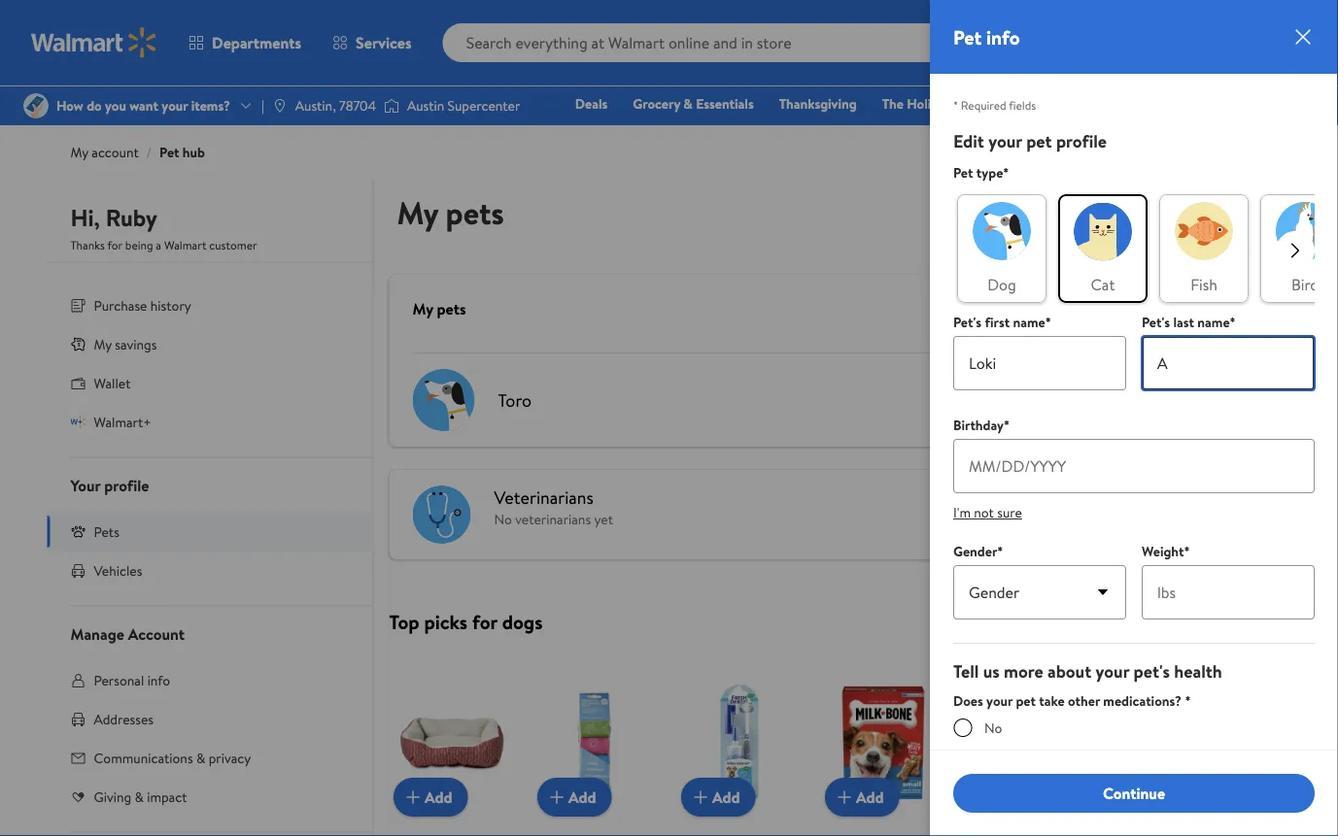 Task type: vqa. For each thing, say whether or not it's contained in the screenshot.
type*
yes



Task type: describe. For each thing, give the bounding box(es) containing it.
your
[[70, 475, 100, 496]]

pet for pet info
[[953, 23, 982, 51]]

ruby
[[106, 202, 157, 234]]

add button for milk-bone original dog biscuits, small crunchy dog treats, 24 oz. image
[[825, 778, 899, 817]]

tell
[[953, 660, 979, 684]]

1 horizontal spatial for
[[472, 609, 497, 636]]

grocery & essentials link
[[624, 93, 763, 114]]

& for communications
[[196, 749, 205, 768]]

walmart+
[[94, 413, 151, 432]]

grocery & essentials
[[633, 94, 754, 113]]

does your pet take other medications? *
[[953, 692, 1191, 711]]

manage account
[[70, 623, 185, 645]]

pet info
[[953, 23, 1020, 51]]

top
[[389, 609, 419, 636]]

no medications element
[[953, 719, 1315, 738]]

add for naturel promise fresh dental tooth brushing kit for dogs, 2 oz gel and toothbrush image
[[712, 787, 740, 808]]

1 vertical spatial your
[[1096, 660, 1130, 684]]

info for personal info
[[147, 671, 170, 690]]

dogs
[[502, 609, 543, 636]]

vibrant life eye wipes for cats & dogs, 30 count image
[[1112, 685, 1229, 802]]

add button for vibrant life 120ct fashion bags image
[[537, 778, 611, 817]]

cat image image
[[1074, 203, 1132, 261]]

add for milk-bone original dog biscuits, small crunchy dog treats, 24 oz. image
[[856, 787, 884, 808]]

add for vibrant life small cuddler durry dog bed, rust image
[[424, 787, 452, 808]]

no inside the pet info dialog
[[985, 719, 1002, 738]]

your profile
[[70, 475, 149, 496]]

shop
[[955, 94, 985, 113]]

my savings link
[[47, 325, 373, 364]]

for inside hi, ruby thanks for being a walmart customer
[[107, 237, 122, 254]]

add to cart image for naturel promise fresh dental tooth brushing kit for dogs, 2 oz gel and toothbrush image
[[689, 786, 712, 810]]

purchase history
[[94, 296, 191, 315]]

/
[[147, 143, 152, 162]]

personal
[[94, 671, 144, 690]]

pet for profile
[[1027, 129, 1052, 154]]

impact
[[147, 788, 187, 807]]

take
[[1039, 692, 1065, 711]]

my account link
[[70, 143, 139, 162]]

pet info dialog
[[930, 0, 1338, 837]]

gift
[[1010, 94, 1034, 113]]

grocery
[[633, 94, 680, 113]]

pet's first name*
[[953, 313, 1051, 332]]

personal info link
[[47, 661, 373, 700]]

pets link
[[47, 513, 373, 552]]

purchase history link
[[47, 286, 373, 325]]

top picks for dogs
[[389, 609, 543, 636]]

4 product group from the left
[[825, 646, 941, 837]]

your for profile
[[989, 129, 1022, 154]]

milk-bone original dog biscuits, small crunchy dog treats, 24 oz. image
[[825, 685, 941, 802]]

not
[[974, 503, 994, 522]]

gift finder link
[[1002, 93, 1085, 114]]

pet for pet type*
[[953, 163, 973, 182]]

add button for naturel promise fresh dental tooth brushing kit for dogs, 2 oz gel and toothbrush image
[[681, 778, 755, 817]]

add to cart image for vibrant life small cuddler durry dog bed, rust image
[[401, 786, 424, 810]]

add to cart image for vibrant life 120ct fashion bags image
[[545, 786, 568, 810]]

i'm
[[953, 503, 971, 522]]

pets
[[94, 522, 119, 541]]

& for giving
[[135, 788, 144, 807]]

naturel promise fresh dental tooth brushing kit for dogs, 2 oz gel and toothbrush image
[[681, 685, 797, 802]]

0 horizontal spatial *
[[953, 97, 958, 114]]

the holiday shop
[[882, 94, 985, 113]]

cat button
[[1058, 194, 1148, 303]]

1 vertical spatial pets
[[437, 298, 466, 320]]

veterinarians
[[515, 510, 591, 529]]

0 vertical spatial pets
[[446, 191, 504, 234]]

the
[[882, 94, 904, 113]]

pet's last name*
[[1142, 313, 1236, 332]]

6 product group from the left
[[1112, 646, 1229, 837]]

1 vertical spatial pet
[[159, 143, 179, 162]]

Pet's last name* text field
[[1142, 336, 1315, 391]]

walmart image
[[31, 27, 157, 58]]

cat
[[1091, 274, 1115, 295]]

edit button
[[1229, 385, 1252, 416]]

fish image image
[[1175, 202, 1233, 260]]

birthday*
[[953, 416, 1010, 435]]

deals
[[575, 94, 608, 113]]

add for vibrant life 120ct fashion bags image
[[568, 787, 596, 808]]

walmart+ link
[[47, 403, 373, 442]]

more
[[1004, 660, 1044, 684]]

0 vertical spatial my pets
[[397, 191, 504, 234]]

edit your pet profile
[[953, 129, 1107, 154]]

my account / pet hub
[[70, 143, 205, 162]]

the holiday shop link
[[873, 93, 994, 114]]

Pet's first name* text field
[[953, 336, 1126, 391]]

other
[[1068, 692, 1100, 711]]

add button for vibrant life small cuddler durry dog bed, rust image
[[393, 778, 468, 817]]

gift finder
[[1010, 94, 1076, 113]]

being
[[125, 237, 153, 254]]

deals link
[[566, 93, 616, 114]]

hi, ruby thanks for being a walmart customer
[[70, 202, 257, 254]]

a
[[156, 237, 161, 254]]

fashion
[[1012, 121, 1057, 140]]

add to cart image for milk-bone original dog biscuits, small crunchy dog treats, 24 oz. image
[[832, 786, 856, 810]]

tell us more about your pet's health
[[953, 660, 1222, 684]]

pet's for pet's first name*
[[953, 313, 982, 332]]

vibrant life 120ct fashion bags image
[[537, 685, 654, 802]]

toro
[[498, 388, 532, 413]]

health
[[1174, 660, 1222, 684]]

vehicles
[[94, 561, 142, 580]]

my savings
[[94, 335, 157, 354]]

add button for the vibrant life eye wipes for cats & dogs, 30 count image
[[1112, 778, 1187, 817]]

us
[[983, 660, 1000, 684]]

hi, ruby link
[[70, 202, 157, 242]]

communications
[[94, 749, 193, 768]]

dog button
[[957, 194, 1047, 303]]

fish button
[[1159, 194, 1249, 303]]

customer
[[209, 237, 257, 254]]

pet for take
[[1016, 692, 1036, 711]]



Task type: locate. For each thing, give the bounding box(es) containing it.
pet left take
[[1016, 692, 1036, 711]]

icon image inside pets "link"
[[70, 524, 86, 540]]

i'm not sure
[[953, 503, 1022, 522]]

about
[[1048, 660, 1092, 684]]

your for take
[[987, 692, 1013, 711]]

0 horizontal spatial pet's
[[953, 313, 982, 332]]

addresses
[[94, 710, 154, 729]]

1 horizontal spatial &
[[196, 749, 205, 768]]

1 horizontal spatial edit
[[1229, 391, 1252, 410]]

0 horizontal spatial no
[[494, 510, 512, 529]]

add button
[[1228, 298, 1252, 329], [393, 778, 468, 817], [537, 778, 611, 817], [681, 778, 755, 817], [825, 778, 899, 817], [1112, 778, 1187, 817]]

0 vertical spatial for
[[107, 237, 122, 254]]

1 vertical spatial for
[[472, 609, 497, 636]]

dog image image
[[973, 202, 1031, 260]]

pet right the /
[[159, 143, 179, 162]]

icon image inside my savings link
[[70, 337, 86, 352]]

dismiss image
[[1292, 25, 1315, 49]]

pet
[[1027, 129, 1052, 154], [1016, 692, 1036, 711]]

1 pet's from the left
[[953, 313, 982, 332]]

vibrant life small cuddler durry dog bed, rust image
[[393, 685, 510, 802]]

continue
[[1103, 783, 1165, 805]]

1 horizontal spatial add to cart image
[[545, 786, 568, 810]]

history
[[150, 296, 191, 315]]

1 vertical spatial my pets
[[413, 298, 466, 320]]

0 horizontal spatial &
[[135, 788, 144, 807]]

0 vertical spatial icon image
[[70, 337, 86, 352]]

pet's left last
[[1142, 313, 1170, 332]]

2 name* from the left
[[1198, 313, 1236, 332]]

0 horizontal spatial add to cart image
[[689, 786, 712, 810]]

add to cart image
[[689, 786, 712, 810], [832, 786, 856, 810], [976, 786, 1000, 810]]

registry link
[[1074, 121, 1141, 141]]

1 name* from the left
[[1013, 313, 1051, 332]]

sure
[[997, 503, 1022, 522]]

0 vertical spatial profile
[[1056, 129, 1107, 154]]

edit down the pet's last name*
[[1229, 391, 1252, 410]]

registry
[[1082, 121, 1132, 140]]

profile inside the pet info dialog
[[1056, 129, 1107, 154]]

1 vertical spatial no
[[985, 719, 1002, 738]]

pet's left first
[[953, 313, 982, 332]]

bird button
[[1261, 194, 1338, 303]]

wallet
[[94, 374, 131, 393]]

1 vertical spatial edit
[[1229, 391, 1252, 410]]

1 add to cart image from the left
[[401, 786, 424, 810]]

& right giving on the left
[[135, 788, 144, 807]]

2 product group from the left
[[537, 646, 654, 837]]

next slide for pettypescroller list image
[[1276, 231, 1315, 270]]

first
[[985, 313, 1010, 332]]

vet photo image
[[413, 486, 471, 544]]

* required fields
[[953, 97, 1036, 114]]

privacy
[[209, 749, 251, 768]]

icon image for walmart+
[[70, 414, 86, 430]]

finder
[[1037, 94, 1076, 113]]

0 vertical spatial your
[[989, 129, 1022, 154]]

name* right last
[[1198, 313, 1236, 332]]

edit up pet type*
[[953, 129, 984, 154]]

icon image for my savings
[[70, 337, 86, 352]]

Walmart Site-Wide search field
[[443, 23, 1010, 62]]

edit for edit
[[1229, 391, 1252, 410]]

essentials
[[696, 94, 754, 113]]

my
[[70, 143, 88, 162], [397, 191, 438, 234], [413, 298, 433, 320], [94, 335, 112, 354]]

1 vertical spatial *
[[1185, 692, 1191, 711]]

add to cart image
[[401, 786, 424, 810], [545, 786, 568, 810], [1120, 786, 1143, 810]]

required
[[961, 97, 1007, 114]]

1 vertical spatial pet
[[1016, 692, 1036, 711]]

1 horizontal spatial info
[[987, 23, 1020, 51]]

0 horizontal spatial edit
[[953, 129, 984, 154]]

& for grocery
[[684, 94, 693, 113]]

thanksgiving link
[[770, 93, 866, 114]]

walmart
[[164, 237, 206, 254]]

Birthday* text field
[[953, 439, 1315, 494]]

yet
[[594, 510, 613, 529]]

2 horizontal spatial add to cart image
[[976, 786, 1000, 810]]

does
[[953, 692, 983, 711]]

wallet link
[[47, 364, 373, 403]]

veterinarians
[[494, 486, 594, 510]]

medications?
[[1103, 692, 1182, 711]]

your down the us
[[987, 692, 1013, 711]]

for left being
[[107, 237, 122, 254]]

1 icon image from the top
[[70, 337, 86, 352]]

account
[[92, 143, 139, 162]]

hub
[[183, 143, 205, 162]]

0 horizontal spatial info
[[147, 671, 170, 690]]

holiday
[[907, 94, 952, 113]]

giving & impact link
[[47, 778, 373, 817]]

0 horizontal spatial for
[[107, 237, 122, 254]]

veterinarians no veterinarians yet
[[494, 486, 613, 529]]

pets
[[446, 191, 504, 234], [437, 298, 466, 320]]

account
[[128, 623, 185, 645]]

picks
[[424, 609, 468, 636]]

0 vertical spatial *
[[953, 97, 958, 114]]

info up * required fields on the top right of page
[[987, 23, 1020, 51]]

2 vertical spatial &
[[135, 788, 144, 807]]

no left veterinarians
[[494, 510, 512, 529]]

info inside the pet info dialog
[[987, 23, 1020, 51]]

bird image image
[[1276, 202, 1334, 260]]

2 icon image from the top
[[70, 414, 86, 430]]

pet's for pet's last name*
[[1142, 313, 1170, 332]]

1 vertical spatial icon image
[[70, 414, 86, 430]]

no inside the veterinarians no veterinarians yet
[[494, 510, 512, 529]]

icon image left the my savings on the top left
[[70, 337, 86, 352]]

3 product group from the left
[[681, 646, 797, 837]]

1 horizontal spatial add to cart image
[[832, 786, 856, 810]]

1 product group from the left
[[393, 646, 510, 837]]

pet down gift finder link
[[1027, 129, 1052, 154]]

0 vertical spatial edit
[[953, 129, 984, 154]]

Search search field
[[443, 23, 1010, 62]]

3 icon image from the top
[[70, 524, 86, 540]]

thanksgiving
[[779, 94, 857, 113]]

* right holiday
[[953, 97, 958, 114]]

giving & impact
[[94, 788, 187, 807]]

communications & privacy link
[[47, 739, 373, 778]]

1 horizontal spatial *
[[1185, 692, 1191, 711]]

product group
[[393, 646, 510, 837], [537, 646, 654, 837], [681, 646, 797, 837], [825, 646, 941, 837], [969, 646, 1085, 837], [1112, 646, 1229, 837]]

hi,
[[70, 202, 100, 234]]

profile right your
[[104, 475, 149, 496]]

last
[[1173, 313, 1194, 332]]

add to cart image for the vibrant life training pads, xl, 26 in x 30 in, 30 count image
[[976, 786, 1000, 810]]

icon image for pets
[[70, 524, 86, 540]]

& left privacy
[[196, 749, 205, 768]]

no right no option
[[985, 719, 1002, 738]]

1 horizontal spatial pet's
[[1142, 313, 1170, 332]]

2 vertical spatial pet
[[953, 163, 973, 182]]

communications & privacy
[[94, 749, 251, 768]]

manage
[[70, 623, 124, 645]]

icon image left pets
[[70, 524, 86, 540]]

0 vertical spatial pet
[[1027, 129, 1052, 154]]

gender*
[[953, 542, 1003, 561]]

0 vertical spatial pet
[[953, 23, 982, 51]]

1 vertical spatial profile
[[104, 475, 149, 496]]

pet up 'shop'
[[953, 23, 982, 51]]

info for pet info
[[987, 23, 1020, 51]]

0 horizontal spatial add to cart image
[[401, 786, 424, 810]]

2 horizontal spatial add to cart image
[[1120, 786, 1143, 810]]

addresses link
[[47, 700, 373, 739]]

info inside "personal info" link
[[147, 671, 170, 690]]

$19.14
[[1278, 49, 1301, 62]]

1 horizontal spatial profile
[[1056, 129, 1107, 154]]

info right 'personal'
[[147, 671, 170, 690]]

savings
[[115, 335, 157, 354]]

3 add to cart image from the left
[[976, 786, 1000, 810]]

my pets
[[397, 191, 504, 234], [413, 298, 466, 320]]

bird
[[1292, 274, 1319, 295]]

weight*
[[1142, 542, 1190, 561]]

* down health
[[1185, 692, 1191, 711]]

add to cart image for the vibrant life eye wipes for cats & dogs, 30 count image
[[1120, 786, 1143, 810]]

2 pet's from the left
[[1142, 313, 1170, 332]]

1 horizontal spatial no
[[985, 719, 1002, 738]]

dog
[[988, 274, 1016, 295]]

2 vertical spatial icon image
[[70, 524, 86, 540]]

1 horizontal spatial name*
[[1198, 313, 1236, 332]]

fashion link
[[1003, 121, 1066, 141]]

your left the pet's
[[1096, 660, 1130, 684]]

0 vertical spatial no
[[494, 510, 512, 529]]

2 horizontal spatial &
[[684, 94, 693, 113]]

i'm not sure button
[[953, 503, 1022, 540]]

pet type*
[[953, 163, 1009, 182]]

fish
[[1191, 274, 1218, 295]]

edit inside the pet info dialog
[[953, 129, 984, 154]]

0 vertical spatial info
[[987, 23, 1020, 51]]

vehicles link
[[47, 552, 373, 590]]

continue button
[[953, 775, 1315, 813]]

vibrant life training pads, xl, 26 in x 30 in, 30 count image
[[969, 685, 1085, 802]]

0 horizontal spatial name*
[[1013, 313, 1051, 332]]

add
[[1228, 304, 1252, 323], [424, 787, 452, 808], [568, 787, 596, 808], [712, 787, 740, 808], [856, 787, 884, 808], [1143, 787, 1171, 808]]

pet left type*
[[953, 163, 973, 182]]

info
[[987, 23, 1020, 51], [147, 671, 170, 690]]

your
[[989, 129, 1022, 154], [1096, 660, 1130, 684], [987, 692, 1013, 711]]

next slide for petcarousel list image
[[1213, 740, 1260, 786]]

pet inside pet type* group
[[953, 163, 973, 182]]

3 add to cart image from the left
[[1120, 786, 1143, 810]]

1 vertical spatial &
[[196, 749, 205, 768]]

type*
[[977, 163, 1009, 182]]

for
[[107, 237, 122, 254], [472, 609, 497, 636]]

icon image inside the walmart+ link
[[70, 414, 86, 430]]

profile down finder
[[1056, 129, 1107, 154]]

fields
[[1009, 97, 1036, 114]]

personal info
[[94, 671, 170, 690]]

5 product group from the left
[[969, 646, 1085, 837]]

your up type*
[[989, 129, 1022, 154]]

add for the vibrant life eye wipes for cats & dogs, 30 count image
[[1143, 787, 1171, 808]]

purchase
[[94, 296, 147, 315]]

& right grocery on the top of the page
[[684, 94, 693, 113]]

icon image
[[70, 337, 86, 352], [70, 414, 86, 430], [70, 524, 86, 540]]

edit for edit your pet profile
[[953, 129, 984, 154]]

icon image left the walmart+
[[70, 414, 86, 430]]

0 horizontal spatial profile
[[104, 475, 149, 496]]

No radio
[[953, 719, 973, 738]]

profile
[[1056, 129, 1107, 154], [104, 475, 149, 496]]

name* right first
[[1013, 313, 1051, 332]]

name* for pet's first name*
[[1013, 313, 1051, 332]]

2 vertical spatial your
[[987, 692, 1013, 711]]

for left dogs
[[472, 609, 497, 636]]

1 vertical spatial info
[[147, 671, 170, 690]]

name* for pet's last name*
[[1198, 313, 1236, 332]]

2 add to cart image from the left
[[832, 786, 856, 810]]

pet type* group
[[953, 161, 1338, 311]]

2 add to cart image from the left
[[545, 786, 568, 810]]

Weight* text field
[[1142, 566, 1315, 620]]

thanks
[[70, 237, 105, 254]]

0 vertical spatial &
[[684, 94, 693, 113]]

1 add to cart image from the left
[[689, 786, 712, 810]]

pet's
[[1134, 660, 1170, 684]]



